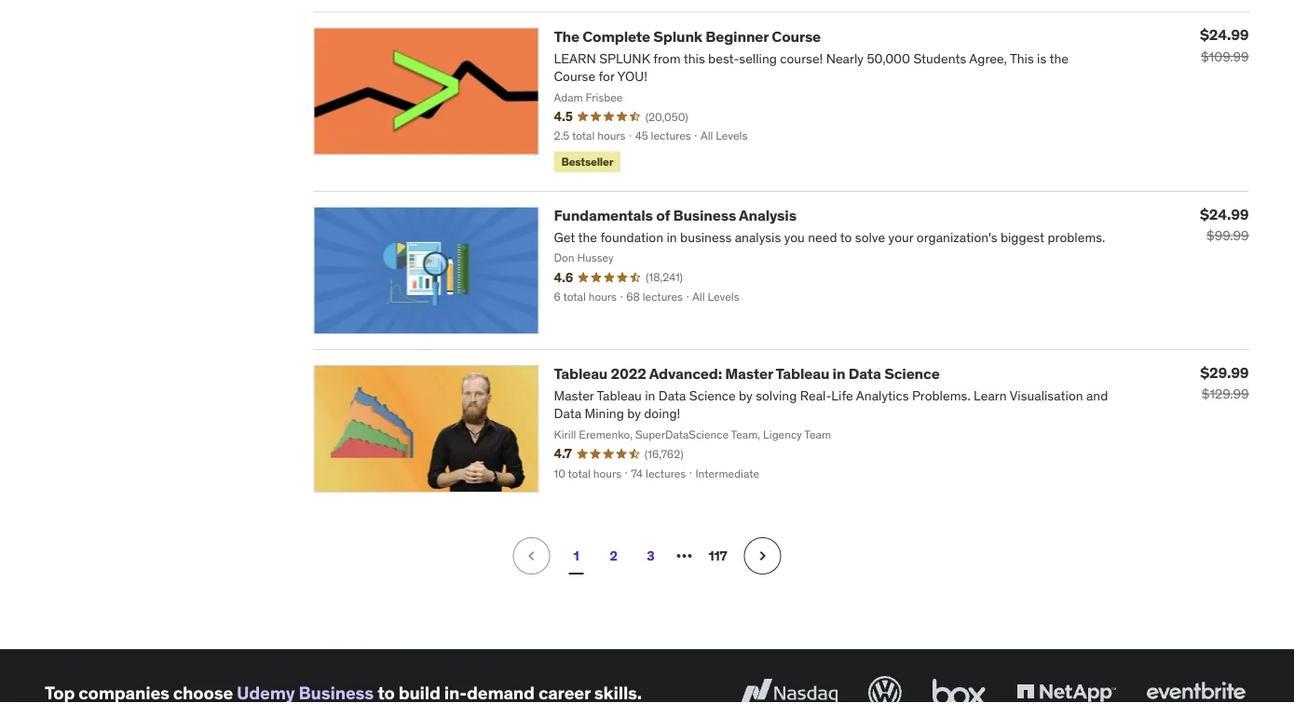 Task type: vqa. For each thing, say whether or not it's contained in the screenshot.
BLENDER: Learn how to create utility knife from A to Z
no



Task type: locate. For each thing, give the bounding box(es) containing it.
nasdaq image
[[735, 673, 843, 704]]

2 $24.99 from the top
[[1201, 205, 1249, 224]]

science
[[885, 365, 940, 384]]

$109.99
[[1201, 49, 1249, 65]]

1 $24.99 from the top
[[1201, 26, 1249, 45]]

$24.99 up $109.99
[[1201, 26, 1249, 45]]

the complete splunk beginner course
[[554, 27, 821, 46]]

ellipsis image
[[673, 546, 696, 568]]

the
[[554, 27, 580, 46]]

tableau
[[554, 365, 608, 384], [776, 365, 830, 384]]

analysis
[[739, 206, 797, 225]]

course
[[772, 27, 821, 46]]

$24.99
[[1201, 26, 1249, 45], [1201, 205, 1249, 224]]

$99.99
[[1207, 228, 1249, 245]]

next page image
[[754, 547, 772, 566]]

$24.99 $99.99
[[1201, 205, 1249, 245]]

tableau 2022 advanced: master tableau in data science link
[[554, 365, 940, 384]]

master
[[725, 365, 773, 384]]

$24.99 for fundamentals of business analysis
[[1201, 205, 1249, 224]]

data
[[849, 365, 882, 384]]

1 vertical spatial $24.99
[[1201, 205, 1249, 224]]

2 tableau from the left
[[776, 365, 830, 384]]

netapp image
[[1013, 673, 1120, 704]]

1 link
[[558, 538, 595, 575]]

previous page image
[[522, 547, 541, 566]]

0 horizontal spatial tableau
[[554, 365, 608, 384]]

fundamentals of business analysis
[[554, 206, 797, 225]]

2022
[[611, 365, 647, 384]]

complete
[[583, 27, 651, 46]]

beginner
[[706, 27, 769, 46]]

tableau left 2022
[[554, 365, 608, 384]]

$24.99 $109.99
[[1201, 26, 1249, 65]]

0 vertical spatial $24.99
[[1201, 26, 1249, 45]]

1 horizontal spatial tableau
[[776, 365, 830, 384]]

the complete splunk beginner course link
[[554, 27, 821, 46]]

tableau left in on the bottom
[[776, 365, 830, 384]]

2
[[610, 548, 618, 565]]

$24.99 up "$99.99"
[[1201, 205, 1249, 224]]

business
[[673, 206, 736, 225]]



Task type: describe. For each thing, give the bounding box(es) containing it.
fundamentals of business analysis link
[[554, 206, 797, 225]]

$129.99
[[1202, 386, 1249, 403]]

box image
[[928, 673, 991, 704]]

$29.99 $129.99
[[1201, 363, 1249, 403]]

fundamentals
[[554, 206, 653, 225]]

1 tableau from the left
[[554, 365, 608, 384]]

advanced:
[[649, 365, 722, 384]]

$29.99
[[1201, 363, 1249, 382]]

in
[[833, 365, 846, 384]]

of
[[656, 206, 670, 225]]

splunk
[[654, 27, 703, 46]]

3
[[647, 548, 655, 565]]

eventbrite image
[[1143, 673, 1250, 704]]

tableau 2022 advanced: master tableau in data science
[[554, 365, 940, 384]]

1
[[574, 548, 579, 565]]

volkswagen image
[[865, 673, 906, 704]]

117
[[709, 548, 728, 565]]

2 link
[[595, 538, 632, 575]]

3 link
[[632, 538, 670, 575]]

$24.99 for the complete splunk beginner course
[[1201, 26, 1249, 45]]



